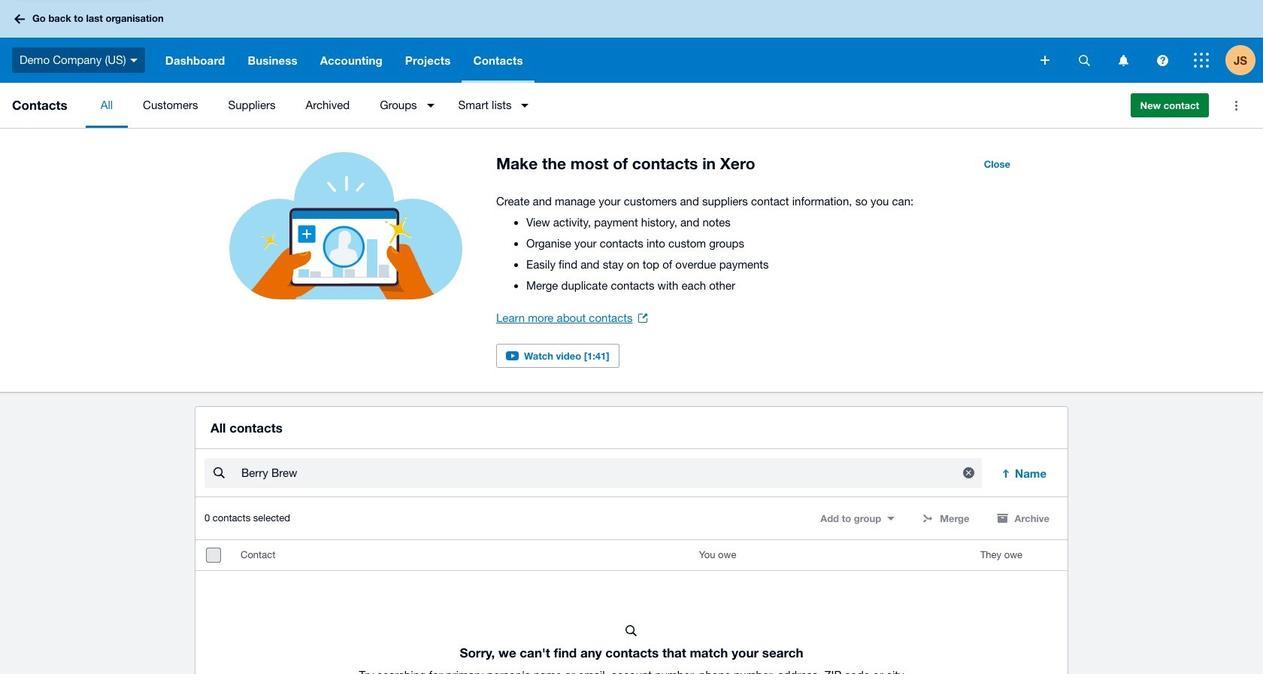 Task type: locate. For each thing, give the bounding box(es) containing it.
banner
[[0, 0, 1264, 83]]

contact list table element
[[196, 540, 1068, 674]]

svg image
[[1195, 53, 1210, 68], [1079, 55, 1091, 66], [1119, 55, 1129, 66], [1158, 55, 1169, 66]]

Search for a contact field
[[240, 459, 949, 488]]

0 horizontal spatial svg image
[[14, 14, 25, 24]]

svg image
[[14, 14, 25, 24], [1041, 56, 1050, 65], [130, 58, 137, 62]]

menu
[[86, 83, 1119, 128]]

actions menu image
[[1222, 90, 1252, 120]]



Task type: describe. For each thing, give the bounding box(es) containing it.
2 horizontal spatial svg image
[[1041, 56, 1050, 65]]

1 horizontal spatial svg image
[[130, 58, 137, 62]]



Task type: vqa. For each thing, say whether or not it's contained in the screenshot.
THE CONTACTS
no



